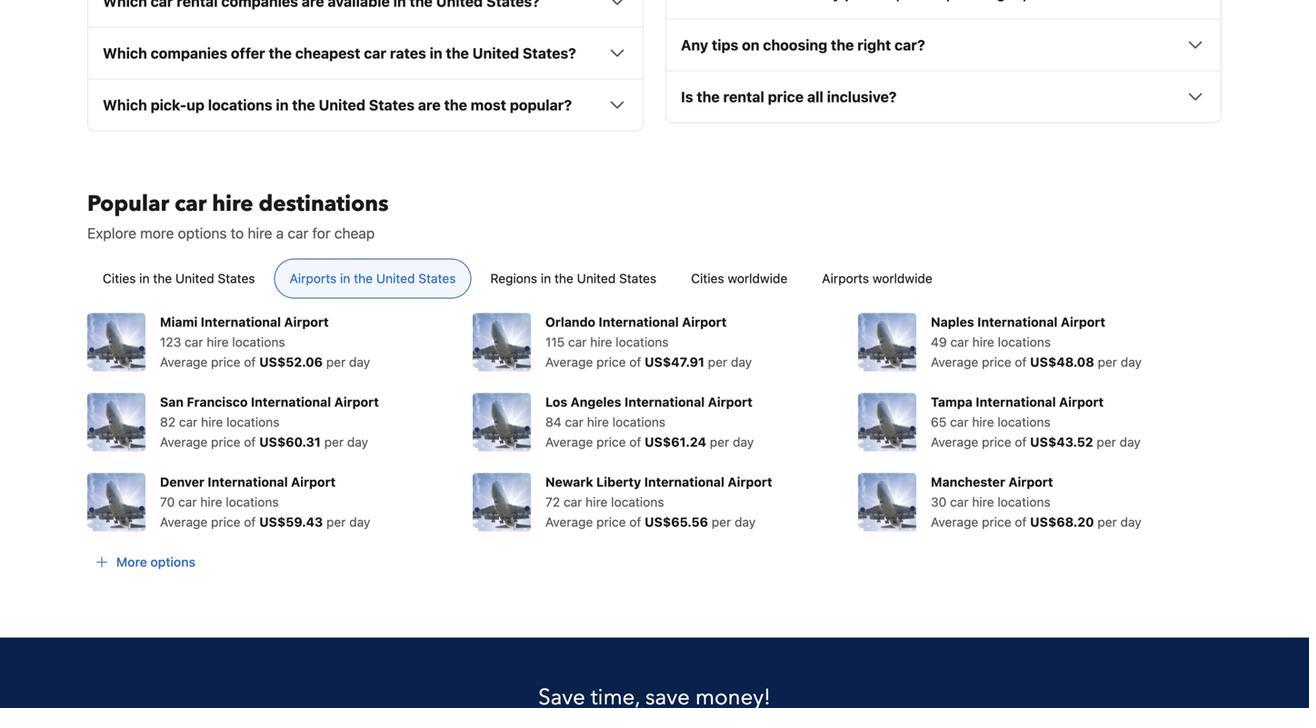 Task type: vqa. For each thing, say whether or not it's contained in the screenshot.


Task type: describe. For each thing, give the bounding box(es) containing it.
airports worldwide button
[[807, 259, 948, 299]]

49
[[931, 334, 947, 349]]

cities in the united states button
[[87, 259, 271, 299]]

san
[[160, 394, 184, 409]]

average inside the los angeles international airport 84 car hire locations average price of us$61.24 per day
[[546, 434, 593, 449]]

international inside the san francisco international airport 82 car hire locations average price of us$60.31 per day
[[251, 394, 331, 409]]

the right rates
[[446, 44, 469, 62]]

is the rental price all inclusive?
[[681, 88, 897, 105]]

cheap car hire in orlando international airport - mco image
[[473, 313, 531, 371]]

liberty
[[596, 474, 641, 489]]

the right are
[[444, 96, 467, 113]]

airport inside the los angeles international airport 84 car hire locations average price of us$61.24 per day
[[708, 394, 753, 409]]

all
[[807, 88, 824, 105]]

average inside newark liberty international airport 72 car hire locations average price of us$65.56 per day
[[546, 514, 593, 529]]

price inside the los angeles international airport 84 car hire locations average price of us$61.24 per day
[[597, 434, 626, 449]]

international inside newark liberty international airport 72 car hire locations average price of us$65.56 per day
[[644, 474, 725, 489]]

price inside miami international airport 123 car hire locations average price of us$52.06 per day
[[211, 354, 241, 369]]

per inside the san francisco international airport 82 car hire locations average price of us$60.31 per day
[[324, 434, 344, 449]]

of inside manchester airport 30 car hire locations average price of us$68.20 per day
[[1015, 514, 1027, 529]]

locations inside tampa international airport 65 car hire locations average price of us$43.52 per day
[[998, 414, 1051, 429]]

123
[[160, 334, 181, 349]]

us$68.20
[[1030, 514, 1094, 529]]

more options
[[116, 554, 195, 569]]

is the rental price all inclusive? button
[[681, 86, 1207, 108]]

per inside miami international airport 123 car hire locations average price of us$52.06 per day
[[326, 354, 346, 369]]

newark liberty international airport 72 car hire locations average price of us$65.56 per day
[[546, 474, 773, 529]]

los
[[546, 394, 568, 409]]

denver international airport 70 car hire locations average price of us$59.43 per day
[[160, 474, 370, 529]]

car inside dropdown button
[[364, 44, 387, 62]]

tips
[[712, 36, 739, 53]]

average inside orlando international airport 115 car hire locations average price of us$47.91 per day
[[546, 354, 593, 369]]

84
[[546, 414, 562, 429]]

cheap car hire in los angeles international airport - lax image
[[473, 393, 531, 451]]

international inside tampa international airport 65 car hire locations average price of us$43.52 per day
[[976, 394, 1056, 409]]

united for airports in the united states
[[376, 271, 415, 286]]

cheap car hire in newark liberty international airport - ewr image
[[473, 473, 531, 531]]

hire up to
[[212, 189, 253, 219]]

airport inside denver international airport 70 car hire locations average price of us$59.43 per day
[[291, 474, 336, 489]]

day inside orlando international airport 115 car hire locations average price of us$47.91 per day
[[731, 354, 752, 369]]

states for airports in the united states
[[419, 271, 456, 286]]

the inside is the rental price all inclusive? dropdown button
[[697, 88, 720, 105]]

hire inside manchester airport 30 car hire locations average price of us$68.20 per day
[[972, 494, 994, 509]]

popular car hire destinations explore more options to hire a car for cheap
[[87, 189, 389, 242]]

car right popular
[[175, 189, 207, 219]]

offer
[[231, 44, 265, 62]]

popular?
[[510, 96, 572, 113]]

of inside denver international airport 70 car hire locations average price of us$59.43 per day
[[244, 514, 256, 529]]

states for cities in the united states
[[218, 271, 255, 286]]

regions
[[490, 271, 537, 286]]

naples
[[931, 314, 974, 329]]

airport inside naples international airport 49 car hire locations average price of us$48.08 per day
[[1061, 314, 1106, 329]]

of inside miami international airport 123 car hire locations average price of us$52.06 per day
[[244, 354, 256, 369]]

car inside the los angeles international airport 84 car hire locations average price of us$61.24 per day
[[565, 414, 584, 429]]

newark
[[546, 474, 593, 489]]

price inside tampa international airport 65 car hire locations average price of us$43.52 per day
[[982, 434, 1012, 449]]

which companies offer the cheapest car rates in the united states? button
[[103, 42, 628, 64]]

is
[[681, 88, 693, 105]]

cheap car hire in san francisco international airport - sfo image
[[87, 393, 145, 451]]

cheap
[[334, 224, 375, 242]]

locations inside miami international airport 123 car hire locations average price of us$52.06 per day
[[232, 334, 285, 349]]

airport inside the san francisco international airport 82 car hire locations average price of us$60.31 per day
[[334, 394, 379, 409]]

day inside denver international airport 70 car hire locations average price of us$59.43 per day
[[349, 514, 370, 529]]

are
[[418, 96, 441, 113]]

car inside the san francisco international airport 82 car hire locations average price of us$60.31 per day
[[179, 414, 198, 429]]

per inside denver international airport 70 car hire locations average price of us$59.43 per day
[[326, 514, 346, 529]]

hire inside tampa international airport 65 car hire locations average price of us$43.52 per day
[[972, 414, 994, 429]]

locations inside orlando international airport 115 car hire locations average price of us$47.91 per day
[[616, 334, 669, 349]]

cheap car hire in miami international airport - mia image
[[87, 313, 145, 371]]

popular
[[87, 189, 169, 219]]

car inside orlando international airport 115 car hire locations average price of us$47.91 per day
[[568, 334, 587, 349]]

per inside the los angeles international airport 84 car hire locations average price of us$61.24 per day
[[710, 434, 729, 449]]

which pick-up locations in the united states are the most popular?
[[103, 96, 572, 113]]

of inside newark liberty international airport 72 car hire locations average price of us$65.56 per day
[[630, 514, 641, 529]]

locations inside denver international airport 70 car hire locations average price of us$59.43 per day
[[226, 494, 279, 509]]

locations inside naples international airport 49 car hire locations average price of us$48.08 per day
[[998, 334, 1051, 349]]

hire inside orlando international airport 115 car hire locations average price of us$47.91 per day
[[590, 334, 612, 349]]

international inside naples international airport 49 car hire locations average price of us$48.08 per day
[[978, 314, 1058, 329]]

in for airports in the united states
[[340, 271, 350, 286]]

any tips on choosing the right car?
[[681, 36, 925, 53]]

francisco
[[187, 394, 248, 409]]

airport inside newark liberty international airport 72 car hire locations average price of us$65.56 per day
[[728, 474, 773, 489]]

car inside denver international airport 70 car hire locations average price of us$59.43 per day
[[178, 494, 197, 509]]

per inside tampa international airport 65 car hire locations average price of us$43.52 per day
[[1097, 434, 1116, 449]]

day inside newark liberty international airport 72 car hire locations average price of us$65.56 per day
[[735, 514, 756, 529]]

cities worldwide
[[691, 271, 788, 286]]

us$61.24
[[645, 434, 707, 449]]

average inside naples international airport 49 car hire locations average price of us$48.08 per day
[[931, 354, 979, 369]]

day inside the san francisco international airport 82 car hire locations average price of us$60.31 per day
[[347, 434, 368, 449]]

up
[[187, 96, 205, 113]]

cities in the united states
[[103, 271, 255, 286]]

in inside which companies offer the cheapest car rates in the united states? dropdown button
[[430, 44, 442, 62]]

rental
[[723, 88, 765, 105]]

international inside the los angeles international airport 84 car hire locations average price of us$61.24 per day
[[625, 394, 705, 409]]

us$43.52
[[1030, 434, 1094, 449]]

hire inside miami international airport 123 car hire locations average price of us$52.06 per day
[[207, 334, 229, 349]]

airports in the united states button
[[274, 259, 471, 299]]

denver
[[160, 474, 205, 489]]

average inside the san francisco international airport 82 car hire locations average price of us$60.31 per day
[[160, 434, 208, 449]]

right
[[858, 36, 891, 53]]

locations inside newark liberty international airport 72 car hire locations average price of us$65.56 per day
[[611, 494, 664, 509]]

us$48.08
[[1030, 354, 1095, 369]]

any tips on choosing the right car? button
[[681, 34, 1207, 56]]

day inside manchester airport 30 car hire locations average price of us$68.20 per day
[[1121, 514, 1142, 529]]

average inside tampa international airport 65 car hire locations average price of us$43.52 per day
[[931, 434, 979, 449]]

orlando
[[546, 314, 596, 329]]

choosing
[[763, 36, 828, 53]]

cities worldwide button
[[676, 259, 803, 299]]

international inside miami international airport 123 car hire locations average price of us$52.06 per day
[[201, 314, 281, 329]]

united inside "dropdown button"
[[319, 96, 366, 113]]

cheap car hire in manchester airport - man image
[[858, 473, 917, 531]]

locations inside manchester airport 30 car hire locations average price of us$68.20 per day
[[998, 494, 1051, 509]]

hire left a
[[248, 224, 272, 242]]

the right offer
[[269, 44, 292, 62]]

the down cheapest
[[292, 96, 315, 113]]

price inside newark liberty international airport 72 car hire locations average price of us$65.56 per day
[[597, 514, 626, 529]]

worldwide for airports worldwide
[[873, 271, 933, 286]]

per inside newark liberty international airport 72 car hire locations average price of us$65.56 per day
[[712, 514, 731, 529]]

hire inside denver international airport 70 car hire locations average price of us$59.43 per day
[[200, 494, 222, 509]]



Task type: locate. For each thing, give the bounding box(es) containing it.
airport
[[284, 314, 329, 329], [682, 314, 727, 329], [1061, 314, 1106, 329], [334, 394, 379, 409], [708, 394, 753, 409], [1059, 394, 1104, 409], [291, 474, 336, 489], [728, 474, 773, 489], [1009, 474, 1053, 489]]

locations right up
[[208, 96, 272, 113]]

cheapest
[[295, 44, 360, 62]]

of left us$60.31
[[244, 434, 256, 449]]

united for regions in the united states
[[577, 271, 616, 286]]

2 airports from the left
[[822, 271, 869, 286]]

in down the which companies offer the cheapest car rates in the united states?
[[276, 96, 289, 113]]

hire down liberty
[[586, 494, 608, 509]]

1 horizontal spatial cities
[[691, 271, 724, 286]]

options inside button
[[150, 554, 195, 569]]

cities up orlando international airport 115 car hire locations average price of us$47.91 per day
[[691, 271, 724, 286]]

cities
[[103, 271, 136, 286], [691, 271, 724, 286]]

in right regions
[[541, 271, 551, 286]]

per right us$47.91 at the bottom of page
[[708, 354, 728, 369]]

airports up the cheap car hire in naples international airport - nap image
[[822, 271, 869, 286]]

more
[[140, 224, 174, 242]]

states down to
[[218, 271, 255, 286]]

average inside manchester airport 30 car hire locations average price of us$68.20 per day
[[931, 514, 979, 529]]

which for which pick-up locations in the united states are the most popular?
[[103, 96, 147, 113]]

united inside dropdown button
[[473, 44, 519, 62]]

per
[[326, 354, 346, 369], [708, 354, 728, 369], [1098, 354, 1117, 369], [324, 434, 344, 449], [710, 434, 729, 449], [1097, 434, 1116, 449], [326, 514, 346, 529], [712, 514, 731, 529], [1098, 514, 1117, 529]]

for
[[312, 224, 331, 242]]

cheap car hire in tampa international airport - tpa image
[[858, 393, 917, 451]]

locations inside the los angeles international airport 84 car hire locations average price of us$61.24 per day
[[613, 414, 666, 429]]

cheap car hire in naples international airport - nap image
[[858, 313, 917, 371]]

the inside any tips on choosing the right car? dropdown button
[[831, 36, 854, 53]]

which
[[103, 44, 147, 62], [103, 96, 147, 113]]

per right us$48.08
[[1098, 354, 1117, 369]]

tab list
[[73, 259, 1237, 299]]

san francisco international airport 82 car hire locations average price of us$60.31 per day
[[160, 394, 379, 449]]

price down the manchester
[[982, 514, 1012, 529]]

price down francisco
[[211, 434, 241, 449]]

hire down naples
[[973, 334, 995, 349]]

1 vertical spatial options
[[150, 554, 195, 569]]

airports worldwide
[[822, 271, 933, 286]]

hire down denver
[[200, 494, 222, 509]]

locations up us$48.08
[[998, 334, 1051, 349]]

per right us$43.52
[[1097, 434, 1116, 449]]

naples international airport 49 car hire locations average price of us$48.08 per day
[[931, 314, 1142, 369]]

price inside dropdown button
[[768, 88, 804, 105]]

states for regions in the united states
[[619, 271, 657, 286]]

los angeles international airport 84 car hire locations average price of us$61.24 per day
[[546, 394, 754, 449]]

of inside the los angeles international airport 84 car hire locations average price of us$61.24 per day
[[630, 434, 641, 449]]

day inside the los angeles international airport 84 car hire locations average price of us$61.24 per day
[[733, 434, 754, 449]]

of inside naples international airport 49 car hire locations average price of us$48.08 per day
[[1015, 354, 1027, 369]]

average down 115
[[546, 354, 593, 369]]

2 which from the top
[[103, 96, 147, 113]]

united inside button
[[577, 271, 616, 286]]

car inside tampa international airport 65 car hire locations average price of us$43.52 per day
[[950, 414, 969, 429]]

locations down francisco
[[227, 414, 280, 429]]

day inside miami international airport 123 car hire locations average price of us$52.06 per day
[[349, 354, 370, 369]]

car right the 123
[[185, 334, 203, 349]]

the inside regions in the united states button
[[555, 271, 574, 286]]

in inside 'which pick-up locations in the united states are the most popular?' "dropdown button"
[[276, 96, 289, 113]]

average down 70
[[160, 514, 208, 529]]

locations up us$47.91 at the bottom of page
[[616, 334, 669, 349]]

115
[[546, 334, 565, 349]]

car right 84
[[565, 414, 584, 429]]

per right us$61.24
[[710, 434, 729, 449]]

average inside miami international airport 123 car hire locations average price of us$52.06 per day
[[160, 354, 208, 369]]

car right 72
[[564, 494, 582, 509]]

any
[[681, 36, 708, 53]]

in inside regions in the united states button
[[541, 271, 551, 286]]

locations inside "dropdown button"
[[208, 96, 272, 113]]

car inside miami international airport 123 car hire locations average price of us$52.06 per day
[[185, 334, 203, 349]]

manchester
[[931, 474, 1006, 489]]

inclusive?
[[827, 88, 897, 105]]

united
[[473, 44, 519, 62], [319, 96, 366, 113], [176, 271, 214, 286], [376, 271, 415, 286], [577, 271, 616, 286]]

2 cities from the left
[[691, 271, 724, 286]]

of left us$48.08
[[1015, 354, 1027, 369]]

car inside manchester airport 30 car hire locations average price of us$68.20 per day
[[950, 494, 969, 509]]

international inside orlando international airport 115 car hire locations average price of us$47.91 per day
[[599, 314, 679, 329]]

the right is
[[697, 88, 720, 105]]

tampa international airport 65 car hire locations average price of us$43.52 per day
[[931, 394, 1141, 449]]

day right us$47.91 at the bottom of page
[[731, 354, 752, 369]]

tampa
[[931, 394, 973, 409]]

miami
[[160, 314, 198, 329]]

price up francisco
[[211, 354, 241, 369]]

per right us$68.20
[[1098, 514, 1117, 529]]

options right more
[[150, 554, 195, 569]]

most
[[471, 96, 506, 113]]

in inside 'airports in the united states' button
[[340, 271, 350, 286]]

per inside naples international airport 49 car hire locations average price of us$48.08 per day
[[1098, 354, 1117, 369]]

which inside dropdown button
[[103, 44, 147, 62]]

cities for cities in the united states
[[103, 271, 136, 286]]

car right 70
[[178, 494, 197, 509]]

1 worldwide from the left
[[728, 271, 788, 286]]

price inside naples international airport 49 car hire locations average price of us$48.08 per day
[[982, 354, 1012, 369]]

the inside cities in the united states button
[[153, 271, 172, 286]]

in right rates
[[430, 44, 442, 62]]

us$59.43
[[259, 514, 323, 529]]

of inside tampa international airport 65 car hire locations average price of us$43.52 per day
[[1015, 434, 1027, 449]]

regions in the united states button
[[475, 259, 672, 299]]

rates
[[390, 44, 426, 62]]

the down more
[[153, 271, 172, 286]]

car right 65
[[950, 414, 969, 429]]

0 vertical spatial which
[[103, 44, 147, 62]]

price up angeles
[[597, 354, 626, 369]]

hire down the manchester
[[972, 494, 994, 509]]

0 horizontal spatial worldwide
[[728, 271, 788, 286]]

day right us$48.08
[[1121, 354, 1142, 369]]

which inside "dropdown button"
[[103, 96, 147, 113]]

0 horizontal spatial cities
[[103, 271, 136, 286]]

us$60.31
[[259, 434, 321, 449]]

per right us$60.31
[[324, 434, 344, 449]]

destinations
[[259, 189, 389, 219]]

cities down 'explore'
[[103, 271, 136, 286]]

states inside button
[[619, 271, 657, 286]]

us$65.56
[[645, 514, 708, 529]]

locations inside the san francisco international airport 82 car hire locations average price of us$60.31 per day
[[227, 414, 280, 429]]

70
[[160, 494, 175, 509]]

in for regions in the united states
[[541, 271, 551, 286]]

which pick-up locations in the united states are the most popular? button
[[103, 94, 628, 116]]

international down us$47.91 at the bottom of page
[[625, 394, 705, 409]]

day right us$43.52
[[1120, 434, 1141, 449]]

average down 82
[[160, 434, 208, 449]]

airports in the united states
[[290, 271, 456, 286]]

hire inside the los angeles international airport 84 car hire locations average price of us$61.24 per day
[[587, 414, 609, 429]]

airport inside tampa international airport 65 car hire locations average price of us$43.52 per day
[[1059, 394, 1104, 409]]

of left us$43.52
[[1015, 434, 1027, 449]]

states
[[369, 96, 415, 113], [218, 271, 255, 286], [419, 271, 456, 286], [619, 271, 657, 286]]

explore
[[87, 224, 136, 242]]

states left regions
[[419, 271, 456, 286]]

states inside "dropdown button"
[[369, 96, 415, 113]]

car right 82
[[179, 414, 198, 429]]

per right us$52.06
[[326, 354, 346, 369]]

which for which companies offer the cheapest car rates in the united states?
[[103, 44, 147, 62]]

car inside naples international airport 49 car hire locations average price of us$48.08 per day
[[951, 334, 969, 349]]

angeles
[[571, 394, 622, 409]]

us$47.91
[[645, 354, 705, 369]]

1 horizontal spatial airports
[[822, 271, 869, 286]]

to
[[231, 224, 244, 242]]

of left us$65.56
[[630, 514, 641, 529]]

locations up us$61.24
[[613, 414, 666, 429]]

cheap car hire in denver international airport - den image
[[87, 473, 145, 531]]

day right us$60.31
[[347, 434, 368, 449]]

price inside the san francisco international airport 82 car hire locations average price of us$60.31 per day
[[211, 434, 241, 449]]

international up us$65.56
[[644, 474, 725, 489]]

car right "49"
[[951, 334, 969, 349]]

day inside naples international airport 49 car hire locations average price of us$48.08 per day
[[1121, 354, 1142, 369]]

price left us$59.43
[[211, 514, 241, 529]]

pick-
[[151, 96, 187, 113]]

worldwide for cities worldwide
[[728, 271, 788, 286]]

companies
[[151, 44, 227, 62]]

1 vertical spatial which
[[103, 96, 147, 113]]

of left us$59.43
[[244, 514, 256, 529]]

price down liberty
[[597, 514, 626, 529]]

regions in the united states
[[490, 271, 657, 286]]

hire down tampa
[[972, 414, 994, 429]]

which left pick-
[[103, 96, 147, 113]]

tab list containing cities in the united states
[[73, 259, 1237, 299]]

options left to
[[178, 224, 227, 242]]

locations up us$43.52
[[998, 414, 1051, 429]]

more
[[116, 554, 147, 569]]

in down cheap at the left top
[[340, 271, 350, 286]]

per inside orlando international airport 115 car hire locations average price of us$47.91 per day
[[708, 354, 728, 369]]

car right 30 at the bottom right of the page
[[950, 494, 969, 509]]

car left rates
[[364, 44, 387, 62]]

per right us$65.56
[[712, 514, 731, 529]]

hire down the orlando
[[590, 334, 612, 349]]

locations down liberty
[[611, 494, 664, 509]]

international up us$43.52
[[976, 394, 1056, 409]]

of left us$47.91 at the bottom of page
[[630, 354, 641, 369]]

airports for airports in the united states
[[290, 271, 337, 286]]

average down 72
[[546, 514, 593, 529]]

72
[[546, 494, 560, 509]]

car down the orlando
[[568, 334, 587, 349]]

day inside tampa international airport 65 car hire locations average price of us$43.52 per day
[[1120, 434, 1141, 449]]

hire down francisco
[[201, 414, 223, 429]]

1 cities from the left
[[103, 271, 136, 286]]

0 vertical spatial options
[[178, 224, 227, 242]]

day right us$61.24
[[733, 434, 754, 449]]

day right us$52.06
[[349, 354, 370, 369]]

in
[[430, 44, 442, 62], [276, 96, 289, 113], [139, 271, 150, 286], [340, 271, 350, 286], [541, 271, 551, 286]]

international
[[201, 314, 281, 329], [599, 314, 679, 329], [978, 314, 1058, 329], [251, 394, 331, 409], [625, 394, 705, 409], [976, 394, 1056, 409], [208, 474, 288, 489], [644, 474, 725, 489]]

hire
[[212, 189, 253, 219], [248, 224, 272, 242], [207, 334, 229, 349], [590, 334, 612, 349], [973, 334, 995, 349], [201, 414, 223, 429], [587, 414, 609, 429], [972, 414, 994, 429], [200, 494, 222, 509], [586, 494, 608, 509], [972, 494, 994, 509]]

30
[[931, 494, 947, 509]]

airports
[[290, 271, 337, 286], [822, 271, 869, 286]]

price
[[768, 88, 804, 105], [211, 354, 241, 369], [597, 354, 626, 369], [982, 354, 1012, 369], [211, 434, 241, 449], [597, 434, 626, 449], [982, 434, 1012, 449], [211, 514, 241, 529], [597, 514, 626, 529], [982, 514, 1012, 529]]

the inside 'airports in the united states' button
[[354, 271, 373, 286]]

of
[[244, 354, 256, 369], [630, 354, 641, 369], [1015, 354, 1027, 369], [244, 434, 256, 449], [630, 434, 641, 449], [1015, 434, 1027, 449], [244, 514, 256, 529], [630, 514, 641, 529], [1015, 514, 1027, 529]]

car right a
[[288, 224, 309, 242]]

options
[[178, 224, 227, 242], [150, 554, 195, 569]]

states?
[[523, 44, 576, 62]]

hire inside the san francisco international airport 82 car hire locations average price of us$60.31 per day
[[201, 414, 223, 429]]

82
[[160, 414, 176, 429]]

international down us$52.06
[[251, 394, 331, 409]]

locations
[[208, 96, 272, 113], [232, 334, 285, 349], [616, 334, 669, 349], [998, 334, 1051, 349], [227, 414, 280, 429], [613, 414, 666, 429], [998, 414, 1051, 429], [226, 494, 279, 509], [611, 494, 664, 509], [998, 494, 1051, 509]]

65
[[931, 414, 947, 429]]

price inside manchester airport 30 car hire locations average price of us$68.20 per day
[[982, 514, 1012, 529]]

locations up us$52.06
[[232, 334, 285, 349]]

car inside newark liberty international airport 72 car hire locations average price of us$65.56 per day
[[564, 494, 582, 509]]

average down 65
[[931, 434, 979, 449]]

states up orlando international airport 115 car hire locations average price of us$47.91 per day
[[619, 271, 657, 286]]

international up us$48.08
[[978, 314, 1058, 329]]

of inside the san francisco international airport 82 car hire locations average price of us$60.31 per day
[[244, 434, 256, 449]]

worldwide inside button
[[873, 271, 933, 286]]

airport inside orlando international airport 115 car hire locations average price of us$47.91 per day
[[682, 314, 727, 329]]

of inside orlando international airport 115 car hire locations average price of us$47.91 per day
[[630, 354, 641, 369]]

car
[[364, 44, 387, 62], [175, 189, 207, 219], [288, 224, 309, 242], [185, 334, 203, 349], [568, 334, 587, 349], [951, 334, 969, 349], [179, 414, 198, 429], [565, 414, 584, 429], [950, 414, 969, 429], [178, 494, 197, 509], [564, 494, 582, 509], [950, 494, 969, 509]]

international inside denver international airport 70 car hire locations average price of us$59.43 per day
[[208, 474, 288, 489]]

hire inside newark liberty international airport 72 car hire locations average price of us$65.56 per day
[[586, 494, 608, 509]]

1 which from the top
[[103, 44, 147, 62]]

cities for cities worldwide
[[691, 271, 724, 286]]

hire down angeles
[[587, 414, 609, 429]]

options inside popular car hire destinations explore more options to hire a car for cheap
[[178, 224, 227, 242]]

in down more
[[139, 271, 150, 286]]

on
[[742, 36, 760, 53]]

average inside denver international airport 70 car hire locations average price of us$59.43 per day
[[160, 514, 208, 529]]

locations up us$68.20
[[998, 494, 1051, 509]]

us$52.06
[[259, 354, 323, 369]]

day right us$59.43
[[349, 514, 370, 529]]

average down "49"
[[931, 354, 979, 369]]

day right us$65.56
[[735, 514, 756, 529]]

price inside denver international airport 70 car hire locations average price of us$59.43 per day
[[211, 514, 241, 529]]

more options button
[[87, 546, 203, 579]]

2 worldwide from the left
[[873, 271, 933, 286]]

of left us$52.06
[[244, 354, 256, 369]]

1 horizontal spatial worldwide
[[873, 271, 933, 286]]

car?
[[895, 36, 925, 53]]

miami international airport 123 car hire locations average price of us$52.06 per day
[[160, 314, 370, 369]]

the up the orlando
[[555, 271, 574, 286]]

price up the manchester
[[982, 434, 1012, 449]]

international down us$60.31
[[208, 474, 288, 489]]

average down 84
[[546, 434, 593, 449]]

hire inside naples international airport 49 car hire locations average price of us$48.08 per day
[[973, 334, 995, 349]]

which companies offer the cheapest car rates in the united states?
[[103, 44, 576, 62]]

1 airports from the left
[[290, 271, 337, 286]]

worldwide inside button
[[728, 271, 788, 286]]

states left are
[[369, 96, 415, 113]]

which left companies
[[103, 44, 147, 62]]

orlando international airport 115 car hire locations average price of us$47.91 per day
[[546, 314, 752, 369]]

cities inside button
[[691, 271, 724, 286]]

international up us$47.91 at the bottom of page
[[599, 314, 679, 329]]

in for cities in the united states
[[139, 271, 150, 286]]

average
[[160, 354, 208, 369], [546, 354, 593, 369], [931, 354, 979, 369], [160, 434, 208, 449], [546, 434, 593, 449], [931, 434, 979, 449], [160, 514, 208, 529], [546, 514, 593, 529], [931, 514, 979, 529]]

united for cities in the united states
[[176, 271, 214, 286]]

price inside orlando international airport 115 car hire locations average price of us$47.91 per day
[[597, 354, 626, 369]]

per inside manchester airport 30 car hire locations average price of us$68.20 per day
[[1098, 514, 1117, 529]]

cities inside button
[[103, 271, 136, 286]]

average down 30 at the bottom right of the page
[[931, 514, 979, 529]]

manchester airport 30 car hire locations average price of us$68.20 per day
[[931, 474, 1142, 529]]

airport inside manchester airport 30 car hire locations average price of us$68.20 per day
[[1009, 474, 1053, 489]]

airports for airports worldwide
[[822, 271, 869, 286]]

0 horizontal spatial airports
[[290, 271, 337, 286]]

airport inside miami international airport 123 car hire locations average price of us$52.06 per day
[[284, 314, 329, 329]]

airports down the for
[[290, 271, 337, 286]]

the down cheap at the left top
[[354, 271, 373, 286]]

a
[[276, 224, 284, 242]]



